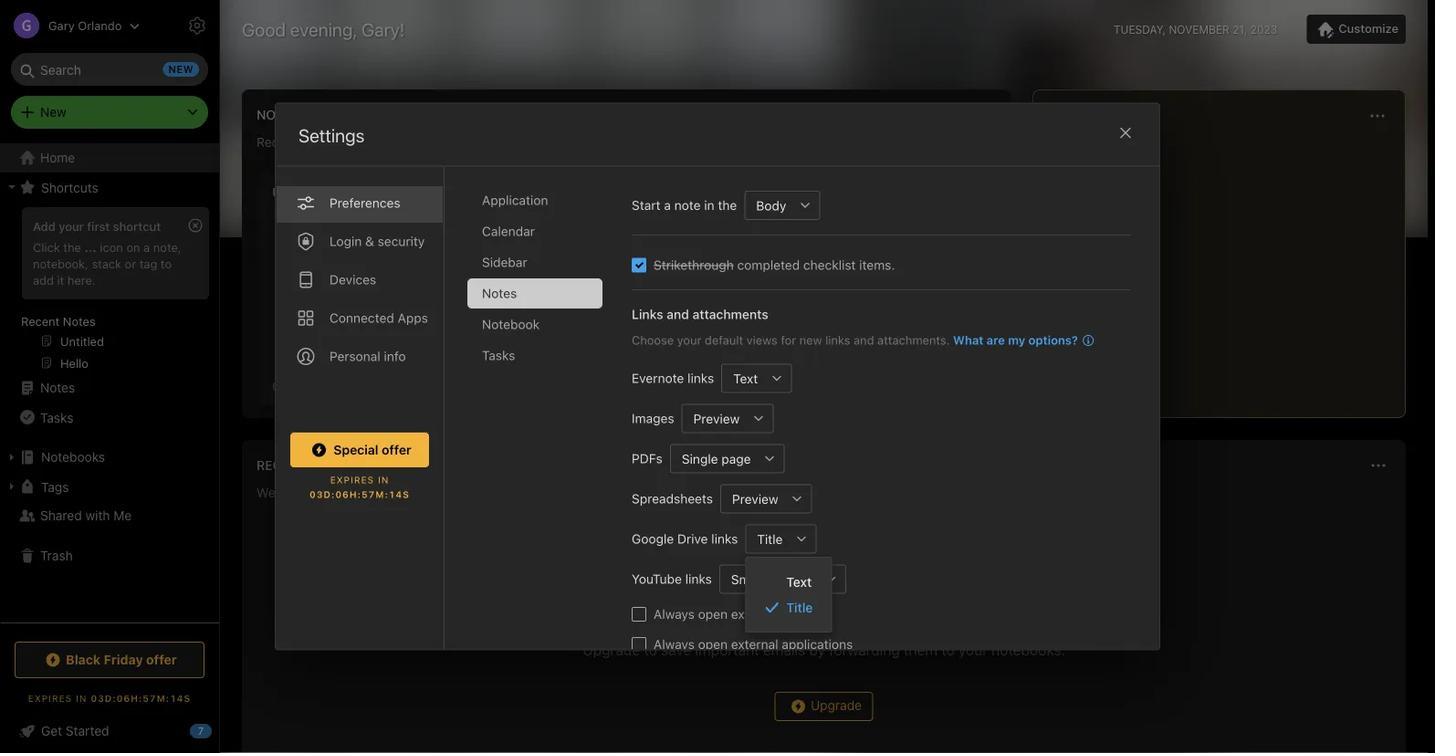 Task type: locate. For each thing, give the bounding box(es) containing it.
2 open from the top
[[699, 637, 728, 652]]

links
[[826, 333, 851, 347], [688, 370, 715, 385], [712, 531, 738, 546], [686, 571, 712, 586]]

text up title link
[[787, 575, 812, 590]]

your right them
[[959, 642, 988, 659]]

web clips tab
[[257, 486, 316, 504]]

evernote links
[[632, 370, 715, 385]]

1 horizontal spatial images
[[632, 411, 675, 426]]

recent down notes button
[[257, 135, 298, 150]]

your inside 'tree'
[[59, 219, 84, 233]]

1 horizontal spatial expires in 03d:06h:57m:14s
[[310, 475, 410, 500]]

Always open external files checkbox
[[632, 607, 647, 622]]

1 vertical spatial the
[[63, 240, 81, 254]]

preview button up single page button
[[682, 404, 745, 433]]

external
[[732, 607, 779, 622], [732, 637, 779, 652]]

Choose default view option for Evernote links field
[[722, 364, 792, 393]]

and left attachments.
[[854, 333, 875, 347]]

single page
[[682, 451, 751, 466]]

Select898 checkbox
[[632, 258, 647, 272]]

upgrade down always open external files option
[[583, 642, 640, 659]]

login & security
[[330, 233, 425, 248]]

1 horizontal spatial expires
[[330, 475, 375, 485]]

expires in 03d:06h:57m:14s down captured
[[310, 475, 410, 500]]

group
[[0, 202, 218, 381]]

in down 'black'
[[76, 693, 87, 704]]

to left save
[[644, 642, 658, 659]]

2 always from the top
[[654, 637, 695, 652]]

1 vertical spatial external
[[732, 637, 779, 652]]

0 vertical spatial title
[[758, 531, 783, 546]]

1 vertical spatial open
[[699, 637, 728, 652]]

1 horizontal spatial recent
[[257, 135, 298, 150]]

Start a new note in the body or title. field
[[745, 190, 821, 220]]

a right is
[[482, 205, 489, 220]]

notes tab
[[468, 278, 603, 308]]

links left text button
[[688, 370, 715, 385]]

applications
[[782, 637, 853, 652]]

offer right friday
[[146, 653, 177, 668]]

0 vertical spatial and
[[667, 306, 690, 322]]

title down text link at the right bottom of the page
[[787, 601, 813, 616]]

1 vertical spatial 03d:06h:57m:14s
[[91, 693, 191, 704]]

expires down captured
[[330, 475, 375, 485]]

create new note
[[621, 301, 724, 319]]

always for always open external files
[[654, 607, 695, 622]]

web clips
[[257, 486, 316, 501]]

your for first
[[59, 219, 84, 233]]

the inside 'tree'
[[63, 240, 81, 254]]

03d:06h:57m:14s down captured
[[310, 489, 410, 500]]

evernote
[[632, 370, 685, 385]]

notebooks.
[[992, 642, 1066, 659]]

expires in 03d:06h:57m:14s
[[310, 475, 410, 500], [28, 693, 191, 704]]

preview inside choose default view option for spreadsheets field
[[733, 491, 779, 506]]

settings image
[[186, 15, 208, 37]]

Search text field
[[24, 53, 195, 86]]

...
[[84, 240, 97, 254]]

in down captured
[[378, 475, 389, 485]]

november
[[1170, 23, 1230, 36]]

2 horizontal spatial to
[[942, 642, 955, 659]]

0 vertical spatial new
[[666, 301, 692, 319]]

1 horizontal spatial offer
[[382, 442, 412, 457]]

Choose default view option for PDFs field
[[670, 444, 785, 473]]

0 vertical spatial expires
[[330, 475, 375, 485]]

add
[[33, 219, 56, 233]]

note inside button
[[696, 301, 724, 319]]

0 horizontal spatial the
[[63, 240, 81, 254]]

1 horizontal spatial and
[[854, 333, 875, 347]]

choose your default views for new links and attachments.
[[632, 333, 950, 347]]

them
[[904, 642, 938, 659]]

preview up 'title' 'button'
[[733, 491, 779, 506]]

1 open from the top
[[699, 607, 728, 622]]

new right for
[[800, 333, 823, 347]]

options?
[[1029, 333, 1079, 347]]

1 horizontal spatial upgrade
[[811, 698, 862, 713]]

links right drive
[[712, 531, 738, 546]]

tab list containing recent
[[246, 135, 1008, 153]]

0 horizontal spatial offer
[[146, 653, 177, 668]]

recently
[[257, 458, 322, 473]]

offer right special
[[382, 442, 412, 457]]

offer
[[382, 442, 412, 457], [146, 653, 177, 668]]

notes link
[[0, 374, 218, 403]]

a right 'start'
[[664, 197, 671, 212]]

2 external from the top
[[732, 637, 779, 652]]

links and attachments
[[632, 306, 769, 322]]

images
[[632, 411, 675, 426], [338, 486, 381, 501]]

open for always open external applications
[[699, 637, 728, 652]]

notes inside notes link
[[40, 380, 75, 396]]

title down choose default view option for spreadsheets field
[[758, 531, 783, 546]]

1 horizontal spatial text
[[787, 575, 812, 590]]

0 horizontal spatial new
[[666, 301, 692, 319]]

1 vertical spatial images
[[338, 486, 381, 501]]

recently captured button
[[253, 455, 393, 477]]

recent inside 'tree'
[[21, 314, 60, 328]]

new inside button
[[666, 301, 692, 319]]

shared
[[40, 508, 82, 523]]

0 vertical spatial 03d:06h:57m:14s
[[310, 489, 410, 500]]

0 vertical spatial tasks
[[482, 348, 516, 363]]

2 horizontal spatial your
[[959, 642, 988, 659]]

preferences
[[330, 195, 401, 210]]

open up the "important"
[[699, 607, 728, 622]]

1 vertical spatial always
[[654, 637, 695, 652]]

recent down add
[[21, 314, 60, 328]]

documents tab
[[402, 486, 470, 504]]

tab list containing web clips
[[246, 486, 1403, 504]]

1 horizontal spatial 03d:06h:57m:14s
[[310, 489, 410, 500]]

add your first shortcut
[[33, 219, 161, 233]]

expires for black friday offer
[[28, 693, 72, 704]]

upgrade inside button
[[811, 698, 862, 713]]

and right links
[[667, 306, 690, 322]]

expires for special offer
[[330, 475, 375, 485]]

0 vertical spatial always
[[654, 607, 695, 622]]

notebook tab
[[468, 309, 603, 339]]

0 vertical spatial open
[[699, 607, 728, 622]]

1 vertical spatial expires
[[28, 693, 72, 704]]

customize
[[1339, 22, 1399, 35]]

0 horizontal spatial your
[[59, 219, 84, 233]]

info
[[384, 348, 406, 364]]

tuesday, november 21, 2023
[[1114, 23, 1278, 36]]

note for a
[[675, 197, 701, 212]]

tasks down notebook
[[482, 348, 516, 363]]

0 horizontal spatial text
[[734, 371, 758, 386]]

note up default
[[696, 301, 724, 319]]

open down "always open external files"
[[699, 637, 728, 652]]

the
[[718, 197, 737, 212], [63, 240, 81, 254]]

0 vertical spatial offer
[[382, 442, 412, 457]]

to
[[161, 257, 172, 270], [644, 642, 658, 659], [942, 642, 955, 659]]

preview button for images
[[682, 404, 745, 433]]

1 vertical spatial preview
[[733, 491, 779, 506]]

0 vertical spatial recent
[[257, 135, 298, 150]]

1 vertical spatial your
[[677, 333, 702, 347]]

1 vertical spatial offer
[[146, 653, 177, 668]]

1 vertical spatial note
[[696, 301, 724, 319]]

1 horizontal spatial tasks
[[482, 348, 516, 363]]

preview up single page
[[694, 411, 740, 426]]

0 vertical spatial expires in 03d:06h:57m:14s
[[310, 475, 410, 500]]

tasks
[[482, 348, 516, 363], [40, 410, 73, 425]]

apps
[[398, 310, 428, 325]]

good evening, gary!
[[242, 18, 405, 40]]

preview
[[694, 411, 740, 426], [733, 491, 779, 506]]

1 vertical spatial text
[[787, 575, 812, 590]]

good
[[242, 18, 286, 40]]

1 horizontal spatial a
[[482, 205, 489, 220]]

tasks up notebooks in the bottom left of the page
[[40, 410, 73, 425]]

new right links
[[666, 301, 692, 319]]

13
[[464, 380, 476, 393]]

tuesday,
[[1114, 23, 1167, 36]]

tab list
[[246, 135, 1008, 153], [276, 167, 445, 650], [468, 185, 618, 650], [246, 486, 1403, 504]]

0 horizontal spatial in
[[76, 693, 87, 704]]

1 horizontal spatial your
[[677, 333, 702, 347]]

always
[[654, 607, 695, 622], [654, 637, 695, 652]]

text down views
[[734, 371, 758, 386]]

None search field
[[24, 53, 195, 86]]

notes
[[257, 107, 299, 122], [482, 285, 517, 301], [63, 314, 96, 328], [40, 380, 75, 396]]

recent tab
[[257, 135, 298, 153]]

tab list containing application
[[468, 185, 618, 650]]

friday
[[104, 653, 143, 668]]

preview button up 'title' 'button'
[[721, 484, 783, 513]]

open
[[699, 607, 728, 622], [699, 637, 728, 652]]

expand tags image
[[5, 480, 19, 494]]

notes up tasks button
[[40, 380, 75, 396]]

tab
[[547, 486, 585, 504]]

group containing add your first shortcut
[[0, 202, 218, 381]]

tab list containing preferences
[[276, 167, 445, 650]]

Choose default view option for Google Drive links field
[[746, 524, 817, 554]]

preview inside the choose default view option for images field
[[694, 411, 740, 426]]

0 vertical spatial preview
[[694, 411, 740, 426]]

preview button for spreadsheets
[[721, 484, 783, 513]]

21,
[[1233, 23, 1248, 36]]

1 always from the top
[[654, 607, 695, 622]]

for
[[781, 333, 797, 347]]

forwarding
[[830, 642, 901, 659]]

title
[[758, 531, 783, 546], [787, 601, 813, 616]]

always right always open external applications checkbox
[[654, 637, 695, 652]]

shared with me link
[[0, 501, 218, 531]]

and
[[667, 306, 690, 322], [854, 333, 875, 347]]

0 horizontal spatial a
[[144, 240, 150, 254]]

expires down 'black'
[[28, 693, 72, 704]]

body button
[[745, 190, 791, 220]]

notes down sidebar
[[482, 285, 517, 301]]

attachments.
[[878, 333, 950, 347]]

a inside icon on a note, notebook, stack or tag to add it here.
[[144, 240, 150, 254]]

to right them
[[942, 642, 955, 659]]

note left in
[[675, 197, 701, 212]]

sidebar tab
[[468, 247, 603, 277]]

always right always open external files option
[[654, 607, 695, 622]]

notebooks link
[[0, 443, 218, 472]]

what
[[954, 333, 984, 347]]

0 horizontal spatial upgrade
[[583, 642, 640, 659]]

1 vertical spatial title
[[787, 601, 813, 616]]

title inside dropdown list menu
[[787, 601, 813, 616]]

0 horizontal spatial expires
[[28, 693, 72, 704]]

black friday offer button
[[15, 642, 205, 679]]

images down evernote
[[632, 411, 675, 426]]

new
[[666, 301, 692, 319], [800, 333, 823, 347]]

application
[[482, 192, 548, 207]]

1 horizontal spatial in
[[378, 475, 389, 485]]

0 horizontal spatial tasks
[[40, 410, 73, 425]]

to inside icon on a note, notebook, stack or tag to add it here.
[[161, 257, 172, 270]]

recent for recent
[[257, 135, 298, 150]]

images down captured
[[338, 486, 381, 501]]

1 vertical spatial upgrade
[[811, 698, 862, 713]]

1 vertical spatial tasks
[[40, 410, 73, 425]]

to for a
[[161, 257, 172, 270]]

your
[[59, 219, 84, 233], [677, 333, 702, 347], [959, 642, 988, 659]]

expand notebooks image
[[5, 450, 19, 465]]

1 vertical spatial new
[[800, 333, 823, 347]]

0 horizontal spatial and
[[667, 306, 690, 322]]

0 vertical spatial external
[[732, 607, 779, 622]]

0 vertical spatial in
[[378, 475, 389, 485]]

the left ...
[[63, 240, 81, 254]]

upgrade down upgrade to save important emails by forwarding them to your notebooks.
[[811, 698, 862, 713]]

1 horizontal spatial title
[[787, 601, 813, 616]]

03d:06h:57m:14s down friday
[[91, 693, 191, 704]]

save
[[661, 642, 692, 659]]

links right for
[[826, 333, 851, 347]]

1 vertical spatial preview button
[[721, 484, 783, 513]]

this
[[440, 205, 465, 220]]

here.
[[67, 273, 96, 287]]

0 horizontal spatial to
[[161, 257, 172, 270]]

0 vertical spatial preview button
[[682, 404, 745, 433]]

pdfs
[[632, 451, 663, 466]]

external up always open external applications
[[732, 607, 779, 622]]

1 vertical spatial recent
[[21, 314, 60, 328]]

1 external from the top
[[732, 607, 779, 622]]

icon on a note, notebook, stack or tag to add it here.
[[33, 240, 181, 287]]

external for files
[[732, 607, 779, 622]]

1 vertical spatial expires in 03d:06h:57m:14s
[[28, 693, 191, 704]]

notes up recent 'tab'
[[257, 107, 299, 122]]

expires in 03d:06h:57m:14s inside tab list
[[310, 475, 410, 500]]

your down links and attachments
[[677, 333, 702, 347]]

recent notes
[[21, 314, 96, 328]]

1 horizontal spatial the
[[718, 197, 737, 212]]

settings
[[299, 125, 365, 146]]

it
[[57, 273, 64, 287]]

a right on at the left top
[[144, 240, 150, 254]]

web
[[257, 486, 283, 501]]

2 horizontal spatial a
[[664, 197, 671, 212]]

0 horizontal spatial expires in 03d:06h:57m:14s
[[28, 693, 191, 704]]

1 vertical spatial and
[[854, 333, 875, 347]]

0 horizontal spatial recent
[[21, 314, 60, 328]]

external down "always open external files"
[[732, 637, 779, 652]]

new
[[40, 105, 66, 120]]

0 horizontal spatial 03d:06h:57m:14s
[[91, 693, 191, 704]]

external for applications
[[732, 637, 779, 652]]

google
[[632, 531, 674, 546]]

0 vertical spatial note
[[675, 197, 701, 212]]

in
[[378, 475, 389, 485], [76, 693, 87, 704]]

google drive links
[[632, 531, 738, 546]]

login
[[330, 233, 362, 248]]

title link
[[747, 595, 832, 621]]

0 horizontal spatial title
[[758, 531, 783, 546]]

0 vertical spatial the
[[718, 197, 737, 212]]

0 vertical spatial text
[[734, 371, 758, 386]]

0 vertical spatial your
[[59, 219, 84, 233]]

2 vertical spatial your
[[959, 642, 988, 659]]

your up click the ... at left top
[[59, 219, 84, 233]]

the right in
[[718, 197, 737, 212]]

special
[[334, 442, 379, 457]]

0 vertical spatial upgrade
[[583, 642, 640, 659]]

recent for recent notes
[[21, 314, 60, 328]]

1 vertical spatial in
[[76, 693, 87, 704]]

to down note, on the top of page
[[161, 257, 172, 270]]

tree
[[0, 143, 219, 622]]

untitled
[[272, 185, 321, 200]]

expires in 03d:06h:57m:14s down "black friday offer" popup button
[[28, 693, 191, 704]]

tasks tab
[[468, 340, 603, 370]]

customize button
[[1307, 15, 1407, 44]]

note
[[675, 197, 701, 212], [696, 301, 724, 319]]



Task type: vqa. For each thing, say whether or not it's contained in the screenshot.
Note Editor 'text box'
no



Task type: describe. For each thing, give the bounding box(es) containing it.
icon
[[100, 240, 123, 254]]

text link
[[747, 569, 832, 595]]

preview for images
[[694, 411, 740, 426]]

group inside 'tree'
[[0, 202, 218, 381]]

shortcuts button
[[0, 173, 218, 202]]

always open external applications
[[654, 637, 853, 652]]

notes button
[[253, 104, 321, 126]]

checklist
[[804, 257, 856, 272]]

preview for spreadsheets
[[733, 491, 779, 506]]

home
[[40, 150, 75, 165]]

1 horizontal spatial new
[[800, 333, 823, 347]]

notes inside notes button
[[257, 107, 299, 122]]

open for always open external files
[[699, 607, 728, 622]]

special offer
[[334, 442, 412, 457]]

personal
[[330, 348, 381, 364]]

me
[[114, 508, 132, 523]]

clips
[[287, 486, 316, 501]]

tag
[[139, 257, 157, 270]]

strikethrough completed checklist items.
[[654, 257, 896, 272]]

sidebar
[[482, 254, 528, 269]]

always for always open external applications
[[654, 637, 695, 652]]

start a note in the
[[632, 197, 737, 212]]

offer inside tab list
[[382, 442, 412, 457]]

images tab
[[338, 486, 381, 504]]

0 horizontal spatial images
[[338, 486, 381, 501]]

dropdown list menu
[[747, 569, 832, 621]]

shortcuts
[[41, 180, 98, 195]]

title inside 'button'
[[758, 531, 783, 546]]

items.
[[860, 257, 896, 272]]

emails
[[764, 642, 806, 659]]

documents
[[402, 486, 470, 501]]

trash
[[40, 549, 73, 564]]

click
[[33, 240, 60, 254]]

shortcut
[[113, 219, 161, 233]]

choose
[[632, 333, 674, 347]]

your for default
[[677, 333, 702, 347]]

drive
[[678, 531, 708, 546]]

new button
[[11, 96, 208, 129]]

Choose default view option for Spreadsheets field
[[721, 484, 813, 513]]

black
[[66, 653, 101, 668]]

Always open external applications checkbox
[[632, 637, 647, 652]]

notes down here.
[[63, 314, 96, 328]]

youtube links
[[632, 571, 712, 586]]

tasks inside tab
[[482, 348, 516, 363]]

upgrade for upgrade
[[811, 698, 862, 713]]

application tab
[[468, 185, 603, 215]]

hello this is a test
[[440, 185, 515, 220]]

upgrade button
[[775, 692, 874, 722]]

links
[[632, 306, 664, 322]]

create new note button
[[594, 170, 751, 406]]

notes inside notes tab
[[482, 285, 517, 301]]

upgrade for upgrade to save important emails by forwarding them to your notebooks.
[[583, 642, 640, 659]]

text inside dropdown list menu
[[787, 575, 812, 590]]

in
[[705, 197, 715, 212]]

tasks inside button
[[40, 410, 73, 425]]

tree containing home
[[0, 143, 219, 622]]

close image
[[1115, 122, 1137, 144]]

title button
[[746, 524, 788, 554]]

home link
[[0, 143, 219, 173]]

suggested tab
[[320, 135, 383, 153]]

6 min ago
[[272, 380, 323, 393]]

expires in 03d:06h:57m:14s for special
[[310, 475, 410, 500]]

stack
[[92, 257, 122, 270]]

what are my options?
[[954, 333, 1079, 347]]

always open external files
[[654, 607, 807, 622]]

expires in 03d:06h:57m:14s for black
[[28, 693, 191, 704]]

in for black
[[76, 693, 87, 704]]

single
[[682, 451, 718, 466]]

links down drive
[[686, 571, 712, 586]]

0 vertical spatial images
[[632, 411, 675, 426]]

in for special
[[378, 475, 389, 485]]

tags button
[[0, 472, 218, 501]]

captured
[[325, 458, 393, 473]]

1 horizontal spatial to
[[644, 642, 658, 659]]

devices
[[330, 272, 377, 287]]

03d:06h:57m:14s for offer
[[310, 489, 410, 500]]

a inside "hello this is a test"
[[482, 205, 489, 220]]

spreadsheets
[[632, 491, 713, 506]]

6
[[272, 380, 279, 393]]

completed
[[738, 257, 800, 272]]

notebooks
[[41, 450, 105, 465]]

black friday offer
[[66, 653, 177, 668]]

tags
[[41, 479, 69, 494]]

note for new
[[696, 301, 724, 319]]

special offer button
[[290, 433, 429, 467]]

hello
[[440, 185, 472, 200]]

views
[[747, 333, 778, 347]]

Start writing… text field
[[1049, 136, 1405, 403]]

evening,
[[290, 18, 357, 40]]

youtube
[[632, 571, 682, 586]]

important
[[695, 642, 760, 659]]

min
[[282, 380, 301, 393]]

my
[[1009, 333, 1026, 347]]

text inside button
[[734, 371, 758, 386]]

are
[[987, 333, 1006, 347]]

first
[[87, 219, 110, 233]]

calendar tab
[[468, 216, 603, 246]]

click the ...
[[33, 240, 97, 254]]

&
[[365, 233, 374, 248]]

nov
[[440, 380, 461, 393]]

start
[[632, 197, 661, 212]]

Choose default view option for YouTube links field
[[720, 565, 847, 594]]

personal info
[[330, 348, 406, 364]]

gary!
[[362, 18, 405, 40]]

03d:06h:57m:14s for friday
[[91, 693, 191, 704]]

Choose default view option for Images field
[[682, 404, 774, 433]]

2023
[[1251, 23, 1278, 36]]

trash link
[[0, 542, 218, 571]]

to for save
[[942, 642, 955, 659]]



